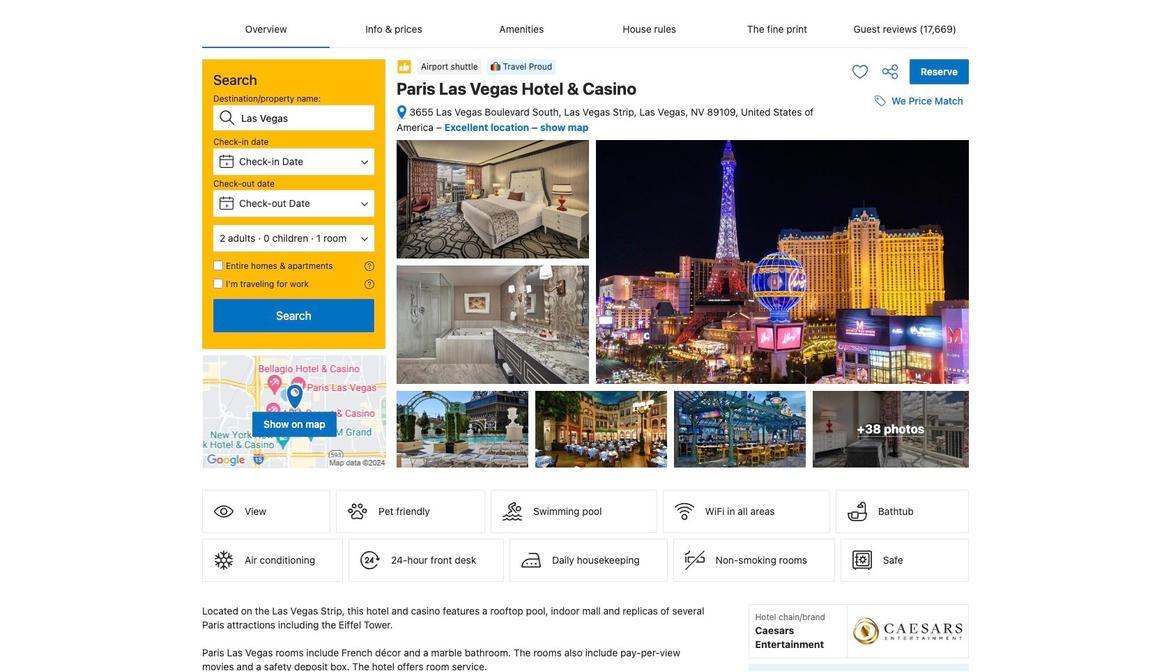 Task type: describe. For each thing, give the bounding box(es) containing it.
scored 9.2 element
[[933, 313, 955, 335]]

next image
[[946, 234, 962, 250]]

previous image
[[787, 234, 803, 250]]



Task type: locate. For each thing, give the bounding box(es) containing it.
caesars entertainment image
[[854, 611, 963, 653]]

section
[[197, 48, 391, 469]]

scored 7.7 element
[[933, 156, 955, 179]]

rated good element
[[794, 154, 927, 171]]

click to open map view image
[[397, 104, 407, 120]]

we'll show you stays where you can have the entire place to yourself image
[[365, 261, 374, 271], [365, 261, 374, 271]]

if you select this option, we'll show you popular business travel features like breakfast, wifi and free parking. image
[[365, 280, 374, 289], [365, 280, 374, 289]]

Where are you going? field
[[236, 105, 374, 130]]



Task type: vqa. For each thing, say whether or not it's contained in the screenshot.
Caesars Entertainment 'image'
yes



